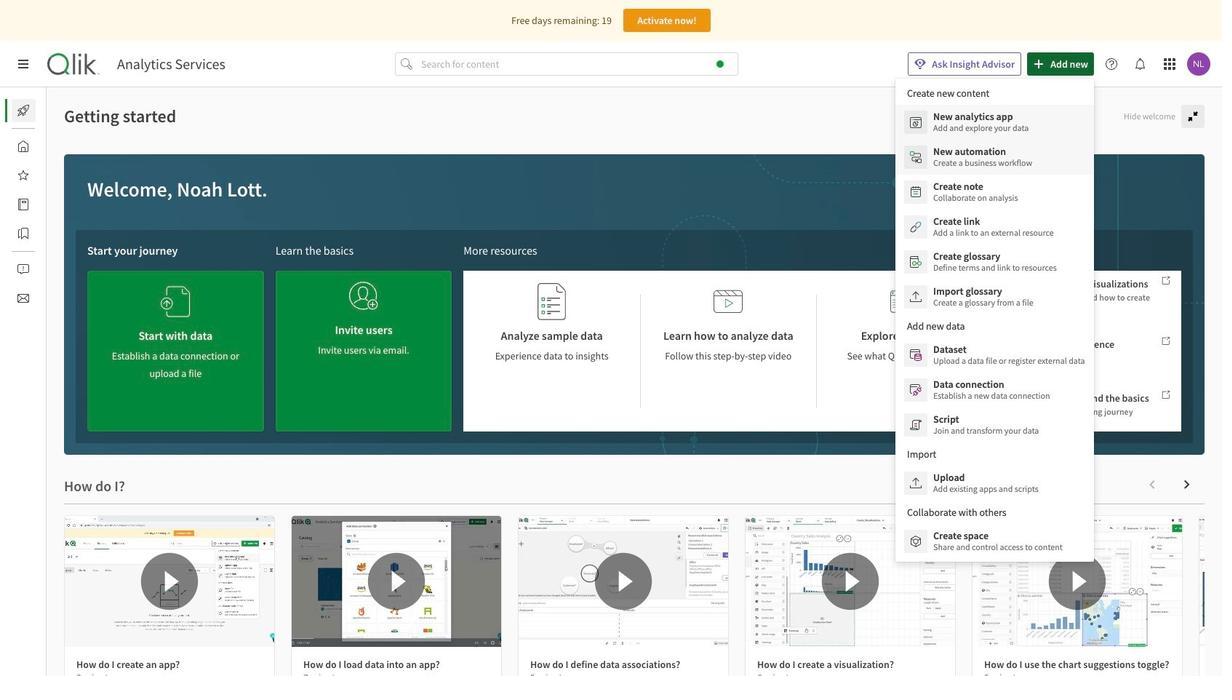 Task type: describe. For each thing, give the bounding box(es) containing it.
home image
[[17, 140, 29, 152]]

analyze sample data image
[[538, 282, 567, 321]]

catalog image
[[17, 199, 29, 210]]

how do i create a visualization? element
[[758, 658, 894, 671]]

favorites image
[[17, 170, 29, 181]]

how do i load data into an app? element
[[304, 658, 440, 671]]

5 menu item from the top
[[896, 245, 1094, 279]]

how do i create an app? image
[[65, 516, 274, 647]]

home badge image
[[717, 60, 724, 68]]

9 menu item from the top
[[896, 408, 1094, 443]]

hide welcome image
[[1188, 111, 1200, 122]]

navigation pane element
[[0, 93, 47, 316]]

6 menu item from the top
[[896, 279, 1094, 314]]

explore the demo image
[[891, 282, 920, 321]]

how do i define data associations? image
[[519, 516, 729, 647]]

8 menu item from the top
[[896, 373, 1094, 408]]

open sidebar menu image
[[17, 58, 29, 70]]

how do i create a visualization? image
[[746, 516, 956, 647]]



Task type: locate. For each thing, give the bounding box(es) containing it.
menu item
[[896, 105, 1094, 140], [896, 140, 1094, 175], [896, 175, 1094, 210], [896, 210, 1094, 245], [896, 245, 1094, 279], [896, 279, 1094, 314], [896, 338, 1094, 373], [896, 373, 1094, 408], [896, 408, 1094, 443], [896, 466, 1094, 501], [896, 524, 1094, 559]]

analytics services element
[[117, 55, 226, 73]]

11 menu item from the top
[[896, 524, 1094, 559]]

main content
[[47, 87, 1223, 676]]

getting started image
[[17, 105, 29, 116]]

10 menu item from the top
[[896, 466, 1094, 501]]

menu
[[896, 79, 1094, 562]]

collections image
[[17, 228, 29, 239]]

2 menu item from the top
[[896, 140, 1094, 175]]

learn how to analyze data image
[[714, 282, 743, 321]]

how do i create an app? element
[[76, 658, 180, 671]]

3 menu item from the top
[[896, 175, 1094, 210]]

how do i use the chart suggestions toggle? image
[[973, 516, 1183, 647]]

invite users image
[[349, 277, 378, 315]]

how do i use the chart suggestions toggle? element
[[985, 658, 1170, 671]]

4 menu item from the top
[[896, 210, 1094, 245]]

1 menu item from the top
[[896, 105, 1094, 140]]

how do i define data associations? element
[[531, 658, 681, 671]]

how do i load data into an app? image
[[292, 516, 501, 647]]

subscriptions image
[[17, 293, 29, 304]]

how do i interact with visualizations? image
[[1200, 516, 1223, 647]]

alerts image
[[17, 263, 29, 275]]

7 menu item from the top
[[896, 338, 1094, 373]]



Task type: vqa. For each thing, say whether or not it's contained in the screenshot.
dialog
no



